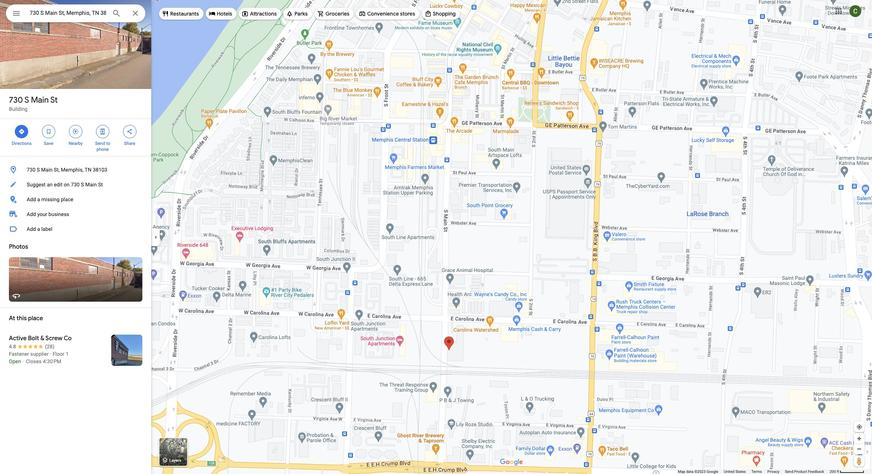Task type: locate. For each thing, give the bounding box(es) containing it.
convenience stores button
[[356, 5, 420, 23]]

at this place
[[9, 315, 43, 322]]

1 horizontal spatial st
[[98, 182, 103, 188]]

s inside 730 s main st building
[[24, 95, 29, 105]]

1 horizontal spatial send
[[785, 470, 793, 474]]

attractions
[[250, 10, 277, 17]]

730 inside 730 s main st building
[[9, 95, 23, 105]]


[[12, 8, 21, 19]]


[[45, 128, 52, 136]]


[[99, 128, 106, 136]]

st inside 730 s main st building
[[50, 95, 58, 105]]

st up the 
[[50, 95, 58, 105]]

a inside button
[[37, 197, 40, 202]]

open
[[9, 359, 21, 364]]

business
[[49, 211, 69, 217]]

a left missing on the left of the page
[[37, 197, 40, 202]]

1 vertical spatial st
[[98, 182, 103, 188]]

4.8 stars 28 reviews image
[[9, 343, 54, 350]]

data
[[686, 470, 693, 474]]

send inside send product feedback button
[[785, 470, 793, 474]]

states
[[735, 470, 746, 474]]

privacy
[[767, 470, 779, 474]]

st
[[50, 95, 58, 105], [98, 182, 103, 188]]

fastener supplier · floor 1 open ⋅ closes 4:30 pm
[[9, 351, 69, 364]]

2 a from the top
[[37, 226, 40, 232]]

730 right on
[[71, 182, 80, 188]]

main up the 
[[31, 95, 49, 105]]

main down the tn
[[85, 182, 97, 188]]

2 horizontal spatial 730
[[71, 182, 80, 188]]

add
[[27, 197, 36, 202], [27, 211, 36, 217], [27, 226, 36, 232]]

add a label button
[[0, 222, 151, 237]]

main inside 730 s main st building
[[31, 95, 49, 105]]

s up building
[[24, 95, 29, 105]]

2 add from the top
[[27, 211, 36, 217]]

add left "your" at top
[[27, 211, 36, 217]]

 button
[[6, 4, 27, 24]]

add inside "link"
[[27, 211, 36, 217]]

0 vertical spatial main
[[31, 95, 49, 105]]

3 add from the top
[[27, 226, 36, 232]]

0 vertical spatial s
[[24, 95, 29, 105]]

2 vertical spatial add
[[27, 226, 36, 232]]

suggest an edit on 730 s main st button
[[0, 177, 151, 192]]

add a label
[[27, 226, 52, 232]]

1 vertical spatial send
[[785, 470, 793, 474]]

main left st,
[[41, 167, 53, 173]]

add down suggest
[[27, 197, 36, 202]]

co
[[64, 335, 72, 342]]

show your location image
[[856, 424, 863, 430]]

layers
[[169, 458, 181, 463]]

1
[[66, 351, 69, 357]]

a for label
[[37, 226, 40, 232]]

1 vertical spatial add
[[27, 211, 36, 217]]

0 vertical spatial 730
[[9, 95, 23, 105]]

google
[[707, 470, 718, 474]]

730
[[9, 95, 23, 105], [27, 167, 35, 173], [71, 182, 80, 188]]

st down "38103"
[[98, 182, 103, 188]]

730 up suggest
[[27, 167, 35, 173]]

730 s main st building
[[9, 95, 58, 112]]

hotels button
[[206, 5, 237, 23]]

2 horizontal spatial s
[[81, 182, 84, 188]]

1 a from the top
[[37, 197, 40, 202]]

1 vertical spatial s
[[37, 167, 40, 173]]

1 vertical spatial a
[[37, 226, 40, 232]]

united
[[724, 470, 734, 474]]

send to phone
[[95, 141, 110, 152]]

s right on
[[81, 182, 84, 188]]

zoom in image
[[856, 436, 862, 442]]

edit
[[54, 182, 62, 188]]

1 vertical spatial main
[[41, 167, 53, 173]]


[[18, 128, 25, 136]]

place right this
[[28, 315, 43, 322]]

None field
[[30, 9, 106, 17]]

0 vertical spatial send
[[95, 141, 105, 146]]

terms button
[[751, 469, 762, 474]]

add a missing place button
[[0, 192, 151, 207]]

s
[[24, 95, 29, 105], [37, 167, 40, 173], [81, 182, 84, 188]]

s up suggest
[[37, 167, 40, 173]]

add inside "button"
[[27, 226, 36, 232]]

0 horizontal spatial 730
[[9, 95, 23, 105]]

0 horizontal spatial st
[[50, 95, 58, 105]]

send inside send to phone
[[95, 141, 105, 146]]

add for add your business
[[27, 211, 36, 217]]

add for add a label
[[27, 226, 36, 232]]

add inside button
[[27, 197, 36, 202]]

send
[[95, 141, 105, 146], [785, 470, 793, 474]]


[[72, 128, 79, 136]]

suggest
[[27, 182, 46, 188]]

send up phone
[[95, 141, 105, 146]]

0 horizontal spatial send
[[95, 141, 105, 146]]

active
[[9, 335, 27, 342]]

0 vertical spatial st
[[50, 95, 58, 105]]

place down on
[[61, 197, 73, 202]]

united states
[[724, 470, 746, 474]]

st inside button
[[98, 182, 103, 188]]

google account: christina overa  
(christinaovera9@gmail.com) image
[[849, 5, 861, 17]]

ft
[[837, 470, 839, 474]]

730 up building
[[9, 95, 23, 105]]

show street view coverage image
[[854, 456, 865, 467]]

add left label
[[27, 226, 36, 232]]

terms
[[751, 470, 762, 474]]

a for missing
[[37, 197, 40, 202]]

0 horizontal spatial place
[[28, 315, 43, 322]]

send left "product"
[[785, 470, 793, 474]]

 search field
[[6, 4, 145, 24]]

1 horizontal spatial s
[[37, 167, 40, 173]]

0 vertical spatial add
[[27, 197, 36, 202]]

send product feedback button
[[785, 469, 824, 474]]

1 horizontal spatial 730
[[27, 167, 35, 173]]

phone
[[96, 147, 109, 152]]

a inside "button"
[[37, 226, 40, 232]]

parks button
[[283, 5, 312, 23]]

a left label
[[37, 226, 40, 232]]

place inside button
[[61, 197, 73, 202]]

footer containing map data ©2023 google
[[678, 469, 830, 474]]

privacy button
[[767, 469, 779, 474]]

an
[[47, 182, 53, 188]]

nearby
[[69, 141, 83, 146]]

bolt
[[28, 335, 39, 342]]

1 vertical spatial 730
[[27, 167, 35, 173]]

main
[[31, 95, 49, 105], [41, 167, 53, 173], [85, 182, 97, 188]]

screw
[[45, 335, 62, 342]]

0 vertical spatial a
[[37, 197, 40, 202]]

google maps element
[[0, 0, 872, 474]]

0 horizontal spatial s
[[24, 95, 29, 105]]

a
[[37, 197, 40, 202], [37, 226, 40, 232]]

0 vertical spatial place
[[61, 197, 73, 202]]

1 vertical spatial place
[[28, 315, 43, 322]]

place
[[61, 197, 73, 202], [28, 315, 43, 322]]

1 add from the top
[[27, 197, 36, 202]]

footer
[[678, 469, 830, 474]]

1 horizontal spatial place
[[61, 197, 73, 202]]



Task type: describe. For each thing, give the bounding box(es) containing it.
feedback
[[808, 470, 824, 474]]

save
[[44, 141, 53, 146]]

&
[[40, 335, 44, 342]]

groceries
[[325, 10, 349, 17]]

s for st
[[24, 95, 29, 105]]

730 S Main St, Memphis, TN 38103 field
[[6, 4, 145, 22]]

send product feedback
[[785, 470, 824, 474]]

label
[[41, 226, 52, 232]]

footer inside google maps element
[[678, 469, 830, 474]]

restaurants
[[170, 10, 199, 17]]

2 vertical spatial 730
[[71, 182, 80, 188]]

zoom out image
[[856, 446, 862, 452]]

share
[[124, 141, 135, 146]]

4:30 pm
[[43, 359, 61, 364]]

attractions button
[[239, 5, 281, 23]]

730 s main st, memphis, tn 38103
[[27, 167, 107, 173]]

tn
[[85, 167, 91, 173]]

add your business link
[[0, 207, 151, 222]]

building
[[9, 106, 27, 112]]

2 vertical spatial s
[[81, 182, 84, 188]]


[[126, 128, 133, 136]]

directions
[[12, 141, 32, 146]]

this
[[17, 315, 27, 322]]

main for st
[[31, 95, 49, 105]]

200 ft button
[[830, 470, 864, 474]]

supplier
[[30, 351, 49, 357]]

730 for st
[[9, 95, 23, 105]]

floor
[[53, 351, 64, 357]]

missing
[[41, 197, 60, 202]]

send for send to phone
[[95, 141, 105, 146]]

⋅
[[22, 359, 25, 364]]

product
[[794, 470, 807, 474]]

memphis,
[[61, 167, 83, 173]]

map
[[678, 470, 685, 474]]

your
[[37, 211, 47, 217]]

suggest an edit on 730 s main st
[[27, 182, 103, 188]]

on
[[64, 182, 70, 188]]

at
[[9, 315, 15, 322]]

730 s main st, memphis, tn 38103 button
[[0, 162, 151, 177]]

closes
[[26, 359, 42, 364]]

add for add a missing place
[[27, 197, 36, 202]]

parks
[[294, 10, 308, 17]]

st,
[[54, 167, 60, 173]]

fastener
[[9, 351, 29, 357]]

add your business
[[27, 211, 69, 217]]

hotels
[[217, 10, 232, 17]]

groceries button
[[314, 5, 354, 23]]

add a missing place
[[27, 197, 73, 202]]

shopping
[[433, 10, 456, 17]]

200
[[830, 470, 836, 474]]

actions for 730 s main st region
[[0, 119, 151, 156]]

·
[[50, 351, 51, 357]]

send for send product feedback
[[785, 470, 793, 474]]

active bolt & screw co
[[9, 335, 72, 342]]

200 ft
[[830, 470, 839, 474]]

main for st,
[[41, 167, 53, 173]]

38103
[[93, 167, 107, 173]]

shopping button
[[422, 5, 460, 23]]

united states button
[[724, 469, 746, 474]]

2 vertical spatial main
[[85, 182, 97, 188]]

4.8
[[9, 344, 16, 350]]

none field inside 730 s main st, memphis, tn 38103 "field"
[[30, 9, 106, 17]]

730 s main st main content
[[0, 0, 151, 474]]

convenience stores
[[367, 10, 415, 17]]

map data ©2023 google
[[678, 470, 718, 474]]

©2023
[[694, 470, 706, 474]]

restaurants button
[[159, 5, 203, 23]]

to
[[106, 141, 110, 146]]

photos
[[9, 243, 28, 251]]

collapse side panel image
[[152, 233, 160, 241]]

stores
[[400, 10, 415, 17]]

s for st,
[[37, 167, 40, 173]]

(28)
[[45, 344, 54, 350]]

730 for st,
[[27, 167, 35, 173]]

convenience
[[367, 10, 399, 17]]



Task type: vqa. For each thing, say whether or not it's contained in the screenshot.
field
yes



